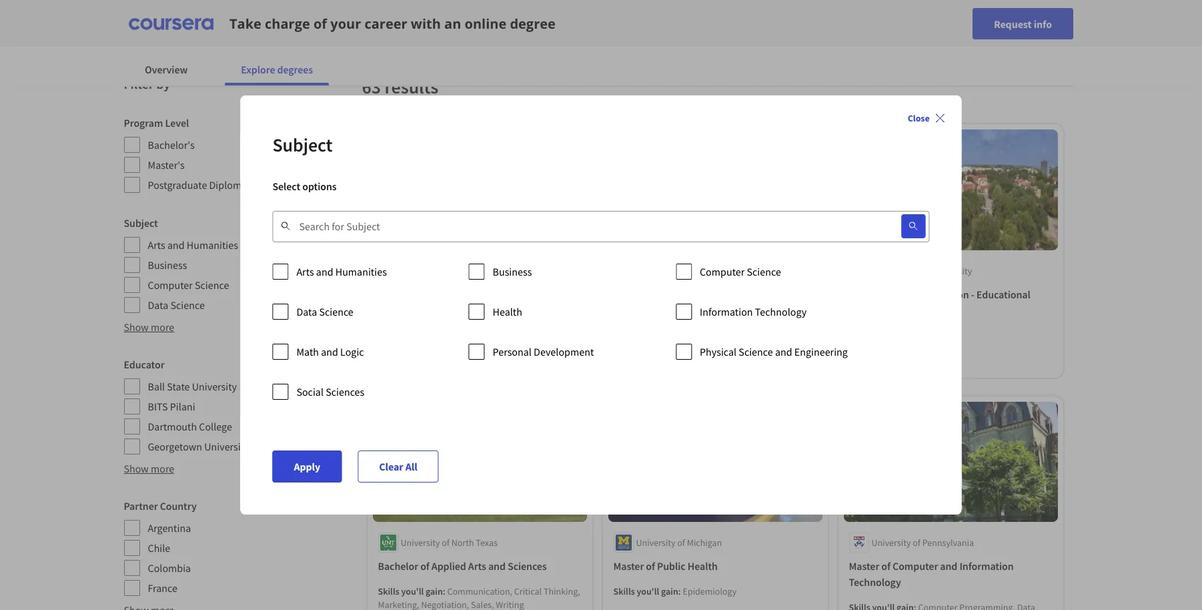 Task type: vqa. For each thing, say whether or not it's contained in the screenshot.
the 'Logo of Certified B Corporation'
no



Task type: locate. For each thing, give the bounding box(es) containing it.
of left pennsylvania
[[913, 537, 921, 549]]

1 horizontal spatial :
[[679, 586, 681, 598]]

0 horizontal spatial gain
[[426, 586, 443, 598]]

master
[[849, 287, 880, 301], [614, 559, 644, 573], [849, 559, 880, 573]]

0 horizontal spatial data science
[[148, 298, 205, 312]]

0 horizontal spatial louisiana
[[401, 265, 438, 277]]

1 horizontal spatial state
[[440, 265, 460, 277]]

master left public
[[614, 559, 644, 573]]

1 vertical spatial show more
[[124, 462, 174, 475]]

of left applied
[[421, 559, 430, 573]]

explore degrees button
[[225, 53, 329, 85]]

of inside master of arts in education - educational technology
[[882, 287, 891, 301]]

technology inside master of arts in education - educational technology
[[849, 303, 902, 317]]

subject group
[[124, 215, 249, 314]]

technology
[[849, 303, 902, 317], [755, 305, 807, 318], [849, 576, 902, 589]]

2 louisiana from the left
[[872, 265, 910, 277]]

2 horizontal spatial computer
[[893, 559, 939, 573]]

0 horizontal spatial humanities
[[187, 238, 238, 252]]

show more button up "educator"
[[124, 319, 174, 335]]

diploma
[[209, 178, 247, 192], [668, 354, 701, 366]]

s.p.
[[637, 265, 650, 277]]

diploma for postgraduate diploma · 6 - 12 months
[[668, 354, 701, 366]]

master left in
[[849, 287, 880, 301]]

michigan
[[687, 537, 723, 549]]

master of arts in education - educational technology
[[849, 287, 1031, 317]]

1 horizontal spatial skills
[[614, 586, 635, 598]]

your
[[331, 14, 361, 32]]

1 louisiana state university from the left
[[401, 265, 502, 277]]

data
[[148, 298, 168, 312], [297, 305, 317, 318]]

postgraduate down master's
[[148, 178, 207, 192]]

clear all button
[[358, 451, 439, 483]]

arts
[[148, 238, 165, 252], [297, 265, 314, 278], [893, 287, 911, 301], [469, 559, 487, 573]]

of
[[314, 14, 327, 32], [705, 265, 713, 277], [882, 287, 891, 301], [442, 537, 450, 549], [678, 537, 686, 549], [913, 537, 921, 549], [421, 559, 430, 573], [646, 559, 655, 573], [882, 559, 891, 573]]

computer inside select subject options element
[[700, 265, 745, 278]]

physical
[[700, 345, 737, 358]]

of for master of public health
[[646, 559, 655, 573]]

0 vertical spatial -
[[972, 287, 975, 301]]

georgetown
[[148, 440, 202, 453]]

business inside subject group
[[148, 258, 187, 272]]

subject down master's
[[124, 216, 158, 230]]

close
[[908, 112, 930, 124]]

1 vertical spatial information
[[960, 559, 1014, 573]]

of down the university of pennsylvania
[[882, 559, 891, 573]]

1 show from the top
[[124, 320, 149, 334]]

dartmouth
[[148, 420, 197, 433]]

0 horizontal spatial arts and humanities
[[148, 238, 238, 252]]

gain
[[426, 586, 443, 598], [662, 586, 679, 598]]

partner
[[124, 499, 158, 513]]

data science
[[148, 298, 205, 312], [297, 305, 354, 318]]

0 horizontal spatial state
[[167, 380, 190, 393]]

information
[[700, 305, 753, 318], [960, 559, 1014, 573]]

0 horizontal spatial computer
[[148, 278, 193, 292]]

show more for georgetown university
[[124, 462, 174, 475]]

1 vertical spatial humanities
[[336, 265, 387, 278]]

1 show more button from the top
[[124, 319, 174, 335]]

argentina
[[148, 521, 191, 535]]

2 show from the top
[[124, 462, 149, 475]]

master of arts in education - educational technology link
[[849, 286, 1053, 318]]

of left north
[[442, 537, 450, 549]]

skills you'll gain : epidemiology
[[614, 586, 737, 598]]

1 horizontal spatial louisiana state university
[[872, 265, 973, 277]]

show up partner
[[124, 462, 149, 475]]

skills up the marketing,
[[378, 586, 400, 598]]

sciences inside select subject options element
[[326, 385, 365, 399]]

information down s.p. jain institute of management and research
[[700, 305, 753, 318]]

- right education
[[972, 287, 975, 301]]

2 gain from the left
[[662, 586, 679, 598]]

0 vertical spatial humanities
[[187, 238, 238, 252]]

communication,
[[448, 586, 513, 598]]

health inside master of public health link
[[688, 559, 718, 573]]

: up negotiation,
[[443, 586, 446, 598]]

more up "educator"
[[151, 320, 174, 334]]

show more button for data
[[124, 319, 174, 335]]

0 horizontal spatial data
[[148, 298, 168, 312]]

of inside master of computer and information technology
[[882, 559, 891, 573]]

1 more from the top
[[151, 320, 174, 334]]

gain down public
[[662, 586, 679, 598]]

tab list
[[129, 53, 350, 85]]

1 vertical spatial sciences
[[508, 559, 547, 573]]

diploma inside program level 'group'
[[209, 178, 247, 192]]

2 show more from the top
[[124, 462, 174, 475]]

2 more from the top
[[151, 462, 174, 475]]

2 skills from the left
[[614, 586, 635, 598]]

1 vertical spatial show
[[124, 462, 149, 475]]

1 horizontal spatial you'll
[[637, 586, 660, 598]]

show
[[124, 320, 149, 334], [124, 462, 149, 475]]

arts inside select subject options element
[[297, 265, 314, 278]]

1 horizontal spatial data
[[297, 305, 317, 318]]

subject inside group
[[124, 216, 158, 230]]

health down 'michigan'
[[688, 559, 718, 573]]

1 louisiana from the left
[[401, 265, 438, 277]]

1 gain from the left
[[426, 586, 443, 598]]

1 horizontal spatial computer
[[700, 265, 745, 278]]

explore degrees
[[241, 63, 313, 76]]

master inside master of computer and information technology
[[849, 559, 880, 573]]

0 horizontal spatial computer science
[[148, 278, 229, 292]]

skills
[[378, 586, 400, 598], [614, 586, 635, 598]]

of for bachelor of applied arts and sciences
[[421, 559, 430, 573]]

partner country group
[[124, 498, 249, 597]]

more down georgetown
[[151, 462, 174, 475]]

postgraduate diploma
[[148, 178, 247, 192]]

0 vertical spatial more
[[151, 320, 174, 334]]

humanities
[[187, 238, 238, 252], [336, 265, 387, 278]]

: down public
[[679, 586, 681, 598]]

postgraduate for postgraduate diploma · 6 - 12 months
[[614, 354, 666, 366]]

63 results
[[362, 75, 439, 99]]

0 horizontal spatial subject
[[124, 216, 158, 230]]

0 vertical spatial health
[[493, 305, 523, 318]]

critical
[[515, 586, 542, 598]]

1 : from the left
[[443, 586, 446, 598]]

2 horizontal spatial state
[[912, 265, 932, 277]]

1 vertical spatial show more button
[[124, 461, 174, 477]]

1 horizontal spatial diploma
[[668, 354, 701, 366]]

show more down georgetown
[[124, 462, 174, 475]]

1 you'll from the left
[[402, 586, 424, 598]]

computer
[[700, 265, 745, 278], [148, 278, 193, 292], [893, 559, 939, 573]]

postgraduate
[[148, 178, 207, 192], [614, 354, 666, 366]]

thinking,
[[544, 586, 581, 598]]

show more button down georgetown
[[124, 461, 174, 477]]

0 horizontal spatial business
[[148, 258, 187, 272]]

of left in
[[882, 287, 891, 301]]

overview button
[[129, 53, 204, 85]]

1 horizontal spatial business
[[493, 265, 532, 278]]

of left 'michigan'
[[678, 537, 686, 549]]

of right institute
[[705, 265, 713, 277]]

sciences right 'social'
[[326, 385, 365, 399]]

program level group
[[124, 115, 249, 194]]

0 vertical spatial show
[[124, 320, 149, 334]]

1 vertical spatial diploma
[[668, 354, 701, 366]]

show more
[[124, 320, 174, 334], [124, 462, 174, 475]]

you'll
[[402, 586, 424, 598], [637, 586, 660, 598]]

master down the university of pennsylvania
[[849, 559, 880, 573]]

2 you'll from the left
[[637, 586, 660, 598]]

educator
[[124, 358, 165, 371]]

1 horizontal spatial subject
[[273, 133, 333, 157]]

technology inside master of computer and information technology
[[849, 576, 902, 589]]

data inside subject group
[[148, 298, 168, 312]]

more
[[151, 320, 174, 334], [151, 462, 174, 475]]

s.p. jain institute of management and research
[[637, 265, 783, 290]]

bachelor of applied arts and sciences link
[[378, 558, 582, 574]]

0 horizontal spatial louisiana state university
[[401, 265, 502, 277]]

diploma left ·
[[668, 354, 701, 366]]

1 vertical spatial postgraduate
[[614, 354, 666, 366]]

computer inside master of computer and information technology
[[893, 559, 939, 573]]

information inside master of computer and information technology
[[960, 559, 1014, 573]]

2 : from the left
[[679, 586, 681, 598]]

0 vertical spatial show more button
[[124, 319, 174, 335]]

2 show more button from the top
[[124, 461, 174, 477]]

of left public
[[646, 559, 655, 573]]

more for georgetown
[[151, 462, 174, 475]]

research
[[637, 278, 672, 290]]

degree
[[510, 14, 556, 32]]

1 horizontal spatial information
[[960, 559, 1014, 573]]

0 vertical spatial show more
[[124, 320, 174, 334]]

apply button
[[273, 451, 342, 483]]

data inside select subject options element
[[297, 305, 317, 318]]

you'll up the marketing,
[[402, 586, 424, 598]]

0 vertical spatial postgraduate
[[148, 178, 207, 192]]

1 horizontal spatial gain
[[662, 586, 679, 598]]

science
[[747, 265, 782, 278], [195, 278, 229, 292], [171, 298, 205, 312], [319, 305, 354, 318], [739, 345, 773, 358]]

0 vertical spatial arts and humanities
[[148, 238, 238, 252]]

diploma for postgraduate diploma
[[209, 178, 247, 192]]

business
[[148, 258, 187, 272], [493, 265, 532, 278]]

ball state university
[[148, 380, 237, 393]]

filter by
[[124, 75, 170, 92]]

1 horizontal spatial arts and humanities
[[297, 265, 387, 278]]

1 horizontal spatial humanities
[[336, 265, 387, 278]]

skills you'll gain :
[[378, 586, 448, 598]]

1 horizontal spatial computer science
[[700, 265, 782, 278]]

career
[[365, 14, 408, 32]]

public
[[658, 559, 686, 573]]

data up math
[[297, 305, 317, 318]]

1 horizontal spatial data science
[[297, 305, 354, 318]]

sciences up critical
[[508, 559, 547, 573]]

postgraduate inside program level 'group'
[[148, 178, 207, 192]]

0 vertical spatial information
[[700, 305, 753, 318]]

0 horizontal spatial information
[[700, 305, 753, 318]]

of left your
[[314, 14, 327, 32]]

: for epidemiology
[[679, 586, 681, 598]]

you'll down master of public health
[[637, 586, 660, 598]]

business inside select subject options element
[[493, 265, 532, 278]]

skills for skills you'll gain : epidemiology
[[614, 586, 635, 598]]

show up "educator"
[[124, 320, 149, 334]]

results
[[385, 75, 439, 99]]

development
[[534, 345, 594, 358]]

master inside master of arts in education - educational technology
[[849, 287, 880, 301]]

1 horizontal spatial louisiana
[[872, 265, 910, 277]]

1 vertical spatial -
[[713, 354, 716, 366]]

1 vertical spatial subject
[[124, 216, 158, 230]]

0 horizontal spatial :
[[443, 586, 446, 598]]

0 horizontal spatial -
[[713, 354, 716, 366]]

colombia
[[148, 561, 191, 575]]

of for university of pennsylvania
[[913, 537, 921, 549]]

an
[[445, 14, 461, 32]]

Search by keyword search field
[[299, 210, 870, 242]]

louisiana state university
[[401, 265, 502, 277], [872, 265, 973, 277]]

1 skills from the left
[[378, 586, 400, 598]]

state inside the educator group
[[167, 380, 190, 393]]

and
[[167, 238, 185, 252], [768, 265, 783, 277], [316, 265, 333, 278], [321, 345, 338, 358], [776, 345, 793, 358], [489, 559, 506, 573], [941, 559, 958, 573]]

information down pennsylvania
[[960, 559, 1014, 573]]

1 vertical spatial arts and humanities
[[297, 265, 387, 278]]

1 horizontal spatial health
[[688, 559, 718, 573]]

state
[[440, 265, 460, 277], [912, 265, 932, 277], [167, 380, 190, 393]]

skills down master of public health
[[614, 586, 635, 598]]

gain up negotiation,
[[426, 586, 443, 598]]

1 horizontal spatial postgraduate
[[614, 354, 666, 366]]

in
[[913, 287, 922, 301]]

info
[[1034, 17, 1053, 30]]

0 horizontal spatial postgraduate
[[148, 178, 207, 192]]

postgraduate left ·
[[614, 354, 666, 366]]

1 show more from the top
[[124, 320, 174, 334]]

63
[[362, 75, 381, 99]]

show more button for georgetown
[[124, 461, 174, 477]]

health up personal
[[493, 305, 523, 318]]

0 horizontal spatial health
[[493, 305, 523, 318]]

diploma left select at the top
[[209, 178, 247, 192]]

master's
[[148, 158, 185, 172]]

0 horizontal spatial diploma
[[209, 178, 247, 192]]

gain for epidemiology
[[662, 586, 679, 598]]

health
[[493, 305, 523, 318], [688, 559, 718, 573]]

1 horizontal spatial -
[[972, 287, 975, 301]]

search image
[[909, 221, 920, 232]]

personal
[[493, 345, 532, 358]]

0 vertical spatial subject
[[273, 133, 333, 157]]

0 vertical spatial sciences
[[326, 385, 365, 399]]

level
[[165, 116, 189, 130]]

computer science inside select subject options element
[[700, 265, 782, 278]]

0 horizontal spatial sciences
[[326, 385, 365, 399]]

- right 6
[[713, 354, 716, 366]]

bits
[[148, 400, 168, 413]]

1 vertical spatial more
[[151, 462, 174, 475]]

show more up "educator"
[[124, 320, 174, 334]]

master of computer and information technology
[[849, 559, 1014, 589]]

0 horizontal spatial you'll
[[402, 586, 424, 598]]

1 vertical spatial health
[[688, 559, 718, 573]]

0 horizontal spatial skills
[[378, 586, 400, 598]]

0 vertical spatial diploma
[[209, 178, 247, 192]]

subject up select options
[[273, 133, 333, 157]]

pilani
[[170, 400, 195, 413]]

north
[[452, 537, 474, 549]]

master for master of computer and information technology
[[849, 559, 880, 573]]

subject inside dialog
[[273, 133, 333, 157]]

data up "educator"
[[148, 298, 168, 312]]



Task type: describe. For each thing, give the bounding box(es) containing it.
select subject options element
[[273, 258, 930, 419]]

clear all
[[379, 460, 418, 473]]

education
[[924, 287, 970, 301]]

jain
[[652, 265, 669, 277]]

communication, critical thinking, marketing, negotiation, sales, writing
[[378, 586, 581, 610]]

and inside subject group
[[167, 238, 185, 252]]

information technology
[[700, 305, 807, 318]]

university of michigan
[[637, 537, 723, 549]]

degrees
[[277, 63, 313, 76]]

coursera image
[[129, 13, 214, 34]]

social sciences
[[297, 385, 365, 399]]

data science inside select subject options element
[[297, 305, 354, 318]]

show for georgetown
[[124, 462, 149, 475]]

applied
[[432, 559, 466, 573]]

educator group
[[124, 356, 249, 455]]

1 horizontal spatial sciences
[[508, 559, 547, 573]]

select
[[273, 180, 300, 193]]

gain for :
[[426, 586, 443, 598]]

information inside select subject options element
[[700, 305, 753, 318]]

master of public health
[[614, 559, 718, 573]]

marketing,
[[378, 599, 420, 610]]

arts inside subject group
[[148, 238, 165, 252]]

of for university of michigan
[[678, 537, 686, 549]]

partner country
[[124, 499, 197, 513]]

math
[[297, 345, 319, 358]]

and inside s.p. jain institute of management and research
[[768, 265, 783, 277]]

math and logic
[[297, 345, 364, 358]]

·
[[703, 354, 705, 366]]

france
[[148, 581, 178, 595]]

country
[[160, 499, 197, 513]]

more for data
[[151, 320, 174, 334]]

college
[[199, 420, 232, 433]]

program
[[124, 116, 163, 130]]

arts inside "bachelor of applied arts and sciences" link
[[469, 559, 487, 573]]

computer inside subject group
[[148, 278, 193, 292]]

you'll for :
[[402, 586, 424, 598]]

master of public health link
[[614, 558, 817, 574]]

request info
[[995, 17, 1053, 30]]

apply
[[294, 460, 321, 473]]

show more for data science
[[124, 320, 174, 334]]

institute
[[671, 265, 703, 277]]

bachelor's
[[148, 138, 195, 152]]

close button
[[903, 106, 952, 130]]

request info button
[[973, 8, 1074, 39]]

master for master of arts in education - educational technology
[[849, 287, 880, 301]]

humanities inside select subject options element
[[336, 265, 387, 278]]

master for master of public health
[[614, 559, 644, 573]]

postgraduate for postgraduate diploma
[[148, 178, 207, 192]]

arts and humanities inside select subject options element
[[297, 265, 387, 278]]

filter
[[124, 75, 154, 92]]

university of pennsylvania
[[872, 537, 975, 549]]

sales,
[[471, 599, 494, 610]]

select options
[[273, 180, 337, 193]]

georgetown university
[[148, 440, 249, 453]]

logic
[[341, 345, 364, 358]]

of for university of north texas
[[442, 537, 450, 549]]

texas
[[476, 537, 498, 549]]

epidemiology
[[683, 586, 737, 598]]

of inside s.p. jain institute of management and research
[[705, 265, 713, 277]]

management
[[715, 265, 766, 277]]

subject dialog
[[241, 95, 962, 515]]

arts and humanities inside subject group
[[148, 238, 238, 252]]

skills for skills you'll gain :
[[378, 586, 400, 598]]

master of computer and information technology link
[[849, 558, 1053, 590]]

overview
[[145, 63, 188, 76]]

and inside master of computer and information technology
[[941, 559, 958, 573]]

you'll for epidemiology
[[637, 586, 660, 598]]

computer science inside subject group
[[148, 278, 229, 292]]

chile
[[148, 541, 170, 555]]

charge
[[265, 14, 310, 32]]

show for data
[[124, 320, 149, 334]]

postgraduate diploma · 6 - 12 months
[[614, 354, 758, 366]]

dartmouth college
[[148, 420, 232, 433]]

- inside master of arts in education - educational technology
[[972, 287, 975, 301]]

with
[[411, 14, 441, 32]]

data science inside subject group
[[148, 298, 205, 312]]

pennsylvania
[[923, 537, 975, 549]]

humanities inside subject group
[[187, 238, 238, 252]]

technology inside select subject options element
[[755, 305, 807, 318]]

personal development
[[493, 345, 594, 358]]

university of north texas
[[401, 537, 498, 549]]

bachelor of applied arts and sciences
[[378, 559, 547, 573]]

engineering
[[795, 345, 848, 358]]

explore
[[241, 63, 275, 76]]

arts inside master of arts in education - educational technology
[[893, 287, 911, 301]]

options
[[303, 180, 337, 193]]

of for master of arts in education - educational technology
[[882, 287, 891, 301]]

by
[[156, 75, 170, 92]]

take
[[230, 14, 262, 32]]

clear
[[379, 460, 404, 473]]

negotiation,
[[421, 599, 469, 610]]

6
[[707, 354, 711, 366]]

take charge of your career with an online degree
[[230, 14, 556, 32]]

health inside select subject options element
[[493, 305, 523, 318]]

months
[[729, 354, 758, 366]]

all
[[406, 460, 418, 473]]

writing
[[496, 599, 524, 610]]

educational
[[977, 287, 1031, 301]]

2 louisiana state university from the left
[[872, 265, 973, 277]]

tab list containing overview
[[129, 53, 350, 85]]

bits pilani
[[148, 400, 195, 413]]

: for :
[[443, 586, 446, 598]]

12
[[718, 354, 727, 366]]

social
[[297, 385, 324, 399]]

program level
[[124, 116, 189, 130]]

of for master of computer and information technology
[[882, 559, 891, 573]]

request
[[995, 17, 1032, 30]]



